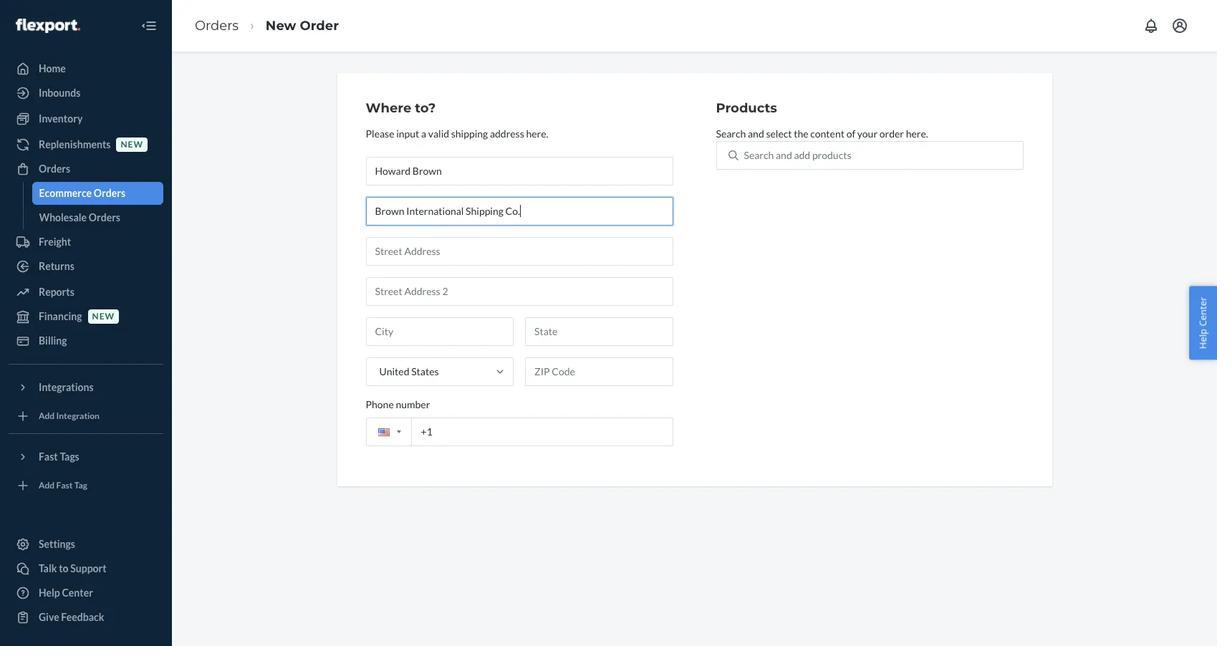 Task type: describe. For each thing, give the bounding box(es) containing it.
select
[[766, 127, 792, 140]]

reports
[[39, 286, 74, 298]]

search for search and add products
[[744, 149, 774, 161]]

phone
[[366, 398, 394, 410]]

orders inside ecommerce orders link
[[94, 187, 125, 199]]

address
[[490, 127, 524, 140]]

financing
[[39, 310, 82, 322]]

and for add
[[776, 149, 792, 161]]

Company name text field
[[366, 197, 673, 226]]

new order link
[[266, 18, 339, 33]]

add integration
[[39, 411, 100, 422]]

0 horizontal spatial orders link
[[9, 158, 163, 181]]

integrations button
[[9, 376, 163, 399]]

number
[[396, 398, 430, 410]]

help center inside button
[[1197, 297, 1210, 349]]

talk
[[39, 563, 57, 575]]

fast inside dropdown button
[[39, 451, 58, 463]]

tag
[[74, 480, 87, 491]]

please
[[366, 127, 395, 140]]

billing
[[39, 335, 67, 347]]

talk to support button
[[9, 558, 163, 580]]

and for select
[[748, 127, 764, 140]]

united
[[379, 365, 410, 378]]

reports link
[[9, 281, 163, 304]]

new for financing
[[92, 311, 115, 322]]

open account menu image
[[1172, 17, 1189, 34]]

content
[[811, 127, 845, 140]]

where
[[366, 100, 412, 116]]

phone number
[[366, 398, 430, 410]]

give
[[39, 611, 59, 623]]

order
[[880, 127, 904, 140]]

the
[[794, 127, 809, 140]]

wholesale orders link
[[32, 206, 163, 229]]

products
[[813, 149, 852, 161]]

ecommerce orders
[[39, 187, 125, 199]]

help center button
[[1190, 286, 1218, 360]]

freight link
[[9, 231, 163, 254]]

to
[[59, 563, 68, 575]]

add integration link
[[9, 405, 163, 428]]

fast tags button
[[9, 446, 163, 469]]

integration
[[56, 411, 100, 422]]

valid
[[428, 127, 449, 140]]

flexport logo image
[[16, 18, 80, 33]]

settings
[[39, 538, 75, 550]]

fast tags
[[39, 451, 79, 463]]

search and select the content of your order here.
[[716, 127, 929, 140]]

Street Address 2 text field
[[366, 277, 673, 306]]

add for add integration
[[39, 411, 55, 422]]

of
[[847, 127, 856, 140]]

billing link
[[9, 330, 163, 353]]

talk to support
[[39, 563, 107, 575]]

add fast tag link
[[9, 474, 163, 497]]

new
[[266, 18, 296, 33]]

inbounds link
[[9, 82, 163, 105]]

center inside 'help center' button
[[1197, 297, 1210, 327]]

ZIP Code text field
[[525, 357, 673, 386]]

to?
[[415, 100, 436, 116]]

tags
[[60, 451, 79, 463]]

State text field
[[525, 317, 673, 346]]

returns
[[39, 260, 74, 272]]

feedback
[[61, 611, 104, 623]]

First & Last Name text field
[[366, 157, 673, 185]]



Task type: locate. For each thing, give the bounding box(es) containing it.
new for replenishments
[[121, 139, 143, 150]]

united states
[[379, 365, 439, 378]]

0 vertical spatial center
[[1197, 297, 1210, 327]]

please input a valid shipping address here.
[[366, 127, 549, 140]]

City text field
[[366, 317, 514, 346]]

help center
[[1197, 297, 1210, 349], [39, 587, 93, 599]]

add left integration
[[39, 411, 55, 422]]

search and add products
[[744, 149, 852, 161]]

0 vertical spatial add
[[39, 411, 55, 422]]

returns link
[[9, 255, 163, 278]]

new down inventory link
[[121, 139, 143, 150]]

orders down ecommerce orders link
[[89, 211, 120, 224]]

give feedback button
[[9, 606, 163, 629]]

here. right order
[[906, 127, 929, 140]]

1 horizontal spatial here.
[[906, 127, 929, 140]]

help inside button
[[1197, 329, 1210, 349]]

shipping
[[451, 127, 488, 140]]

1 here. from the left
[[526, 127, 549, 140]]

0 horizontal spatial center
[[62, 587, 93, 599]]

Street Address text field
[[366, 237, 673, 266]]

wholesale orders
[[39, 211, 120, 224]]

new order
[[266, 18, 339, 33]]

ecommerce
[[39, 187, 92, 199]]

orders left new
[[195, 18, 239, 33]]

orders
[[195, 18, 239, 33], [39, 163, 70, 175], [94, 187, 125, 199], [89, 211, 120, 224]]

1 (702) 123-4567 telephone field
[[366, 418, 673, 446]]

close navigation image
[[140, 17, 158, 34]]

0 vertical spatial search
[[716, 127, 746, 140]]

new down reports link
[[92, 311, 115, 322]]

a
[[421, 127, 426, 140]]

inventory
[[39, 113, 83, 125]]

orders inside wholesale orders link
[[89, 211, 120, 224]]

0 horizontal spatial help center
[[39, 587, 93, 599]]

1 vertical spatial orders link
[[9, 158, 163, 181]]

0 vertical spatial help
[[1197, 329, 1210, 349]]

orders up ecommerce at the top left
[[39, 163, 70, 175]]

1 vertical spatial and
[[776, 149, 792, 161]]

order
[[300, 18, 339, 33]]

1 horizontal spatial help center
[[1197, 297, 1210, 349]]

where to?
[[366, 100, 436, 116]]

0 horizontal spatial new
[[92, 311, 115, 322]]

help center link
[[9, 582, 163, 605]]

0 horizontal spatial help
[[39, 587, 60, 599]]

replenishments
[[39, 138, 111, 150]]

freight
[[39, 236, 71, 248]]

orders up wholesale orders link
[[94, 187, 125, 199]]

your
[[858, 127, 878, 140]]

fast
[[39, 451, 58, 463], [56, 480, 73, 491]]

open notifications image
[[1143, 17, 1160, 34]]

1 vertical spatial search
[[744, 149, 774, 161]]

1 vertical spatial new
[[92, 311, 115, 322]]

fast left tags
[[39, 451, 58, 463]]

united states: + 1 image
[[397, 431, 401, 434]]

ecommerce orders link
[[32, 182, 163, 205]]

wholesale
[[39, 211, 87, 224]]

search for search and select the content of your order here.
[[716, 127, 746, 140]]

search up search icon
[[716, 127, 746, 140]]

here. right the address
[[526, 127, 549, 140]]

1 add from the top
[[39, 411, 55, 422]]

1 horizontal spatial center
[[1197, 297, 1210, 327]]

orders link up ecommerce orders at the left of the page
[[9, 158, 163, 181]]

states
[[411, 365, 439, 378]]

inbounds
[[39, 87, 80, 99]]

1 vertical spatial help center
[[39, 587, 93, 599]]

help
[[1197, 329, 1210, 349], [39, 587, 60, 599]]

search image
[[728, 150, 739, 160]]

settings link
[[9, 533, 163, 556]]

1 horizontal spatial and
[[776, 149, 792, 161]]

add
[[39, 411, 55, 422], [39, 480, 55, 491]]

orders link
[[195, 18, 239, 33], [9, 158, 163, 181]]

integrations
[[39, 381, 94, 393]]

here.
[[526, 127, 549, 140], [906, 127, 929, 140]]

0 vertical spatial orders link
[[195, 18, 239, 33]]

add inside 'link'
[[39, 411, 55, 422]]

give feedback
[[39, 611, 104, 623]]

1 vertical spatial add
[[39, 480, 55, 491]]

center inside the help center link
[[62, 587, 93, 599]]

support
[[70, 563, 107, 575]]

0 vertical spatial help center
[[1197, 297, 1210, 349]]

1 vertical spatial fast
[[56, 480, 73, 491]]

and left add
[[776, 149, 792, 161]]

1 vertical spatial help
[[39, 587, 60, 599]]

and
[[748, 127, 764, 140], [776, 149, 792, 161]]

add down fast tags
[[39, 480, 55, 491]]

inventory link
[[9, 107, 163, 130]]

add for add fast tag
[[39, 480, 55, 491]]

breadcrumbs navigation
[[183, 5, 350, 47]]

2 here. from the left
[[906, 127, 929, 140]]

home
[[39, 62, 66, 75]]

search
[[716, 127, 746, 140], [744, 149, 774, 161]]

add fast tag
[[39, 480, 87, 491]]

0 vertical spatial new
[[121, 139, 143, 150]]

0 horizontal spatial and
[[748, 127, 764, 140]]

search right search icon
[[744, 149, 774, 161]]

orders link left new
[[195, 18, 239, 33]]

0 vertical spatial and
[[748, 127, 764, 140]]

1 horizontal spatial help
[[1197, 329, 1210, 349]]

products
[[716, 100, 777, 116]]

new
[[121, 139, 143, 150], [92, 311, 115, 322]]

2 add from the top
[[39, 480, 55, 491]]

orders inside breadcrumbs navigation
[[195, 18, 239, 33]]

and left the select
[[748, 127, 764, 140]]

home link
[[9, 57, 163, 80]]

fast left the tag
[[56, 480, 73, 491]]

0 vertical spatial fast
[[39, 451, 58, 463]]

0 horizontal spatial here.
[[526, 127, 549, 140]]

add
[[794, 149, 811, 161]]

1 vertical spatial center
[[62, 587, 93, 599]]

1 horizontal spatial new
[[121, 139, 143, 150]]

center
[[1197, 297, 1210, 327], [62, 587, 93, 599]]

1 horizontal spatial orders link
[[195, 18, 239, 33]]

input
[[396, 127, 419, 140]]



Task type: vqa. For each thing, say whether or not it's contained in the screenshot.
Search and select the content of your order here.'s SEARCH
yes



